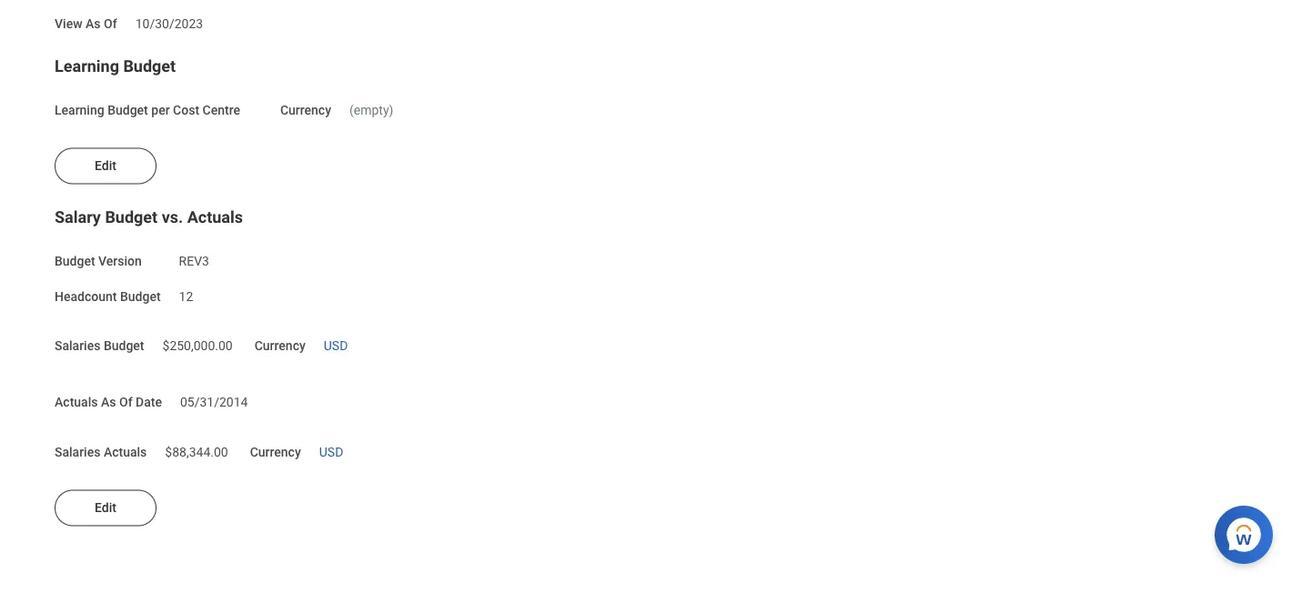 Task type: describe. For each thing, give the bounding box(es) containing it.
budget for learning  budget per cost centre
[[108, 103, 148, 118]]

date
[[136, 395, 162, 410]]

headcount budget
[[55, 289, 161, 304]]

budget up headcount
[[55, 254, 95, 269]]

usd link for $250,000.00
[[324, 336, 348, 354]]

usd for $88,344.00
[[319, 445, 344, 460]]

actuals as of date
[[55, 395, 162, 410]]

budget version element
[[179, 243, 209, 270]]

salaries budget element
[[163, 328, 233, 355]]

budget for learning budget
[[123, 57, 176, 76]]

budget for headcount budget
[[120, 289, 161, 304]]

2 horizontal spatial actuals
[[187, 208, 243, 227]]

currency for $88,344.00
[[250, 445, 301, 460]]

currency inside learning budget group
[[280, 103, 331, 118]]

salaries for salaries budget
[[55, 339, 101, 354]]

(empty)
[[350, 103, 394, 118]]

learning for learning budget
[[55, 57, 119, 76]]

view as of
[[55, 17, 117, 32]]

2 edit from the top
[[95, 501, 117, 516]]

learning budget
[[55, 57, 176, 76]]

0 horizontal spatial actuals
[[55, 395, 98, 410]]

version
[[98, 254, 142, 269]]

of for actuals as of date
[[119, 395, 133, 410]]

vs.
[[162, 208, 183, 227]]

currency for $250,000.00
[[255, 339, 306, 354]]

cost
[[173, 103, 199, 118]]

headcount
[[55, 289, 117, 304]]

10/30/2023
[[135, 17, 203, 32]]

learning for learning  budget per cost centre
[[55, 103, 104, 118]]

headcount budget element
[[179, 278, 193, 305]]

1 horizontal spatial actuals
[[104, 445, 147, 460]]

salary
[[55, 208, 101, 227]]

salaries for salaries actuals
[[55, 445, 101, 460]]



Task type: locate. For each thing, give the bounding box(es) containing it.
12
[[179, 289, 193, 304]]

edit up salary
[[95, 159, 117, 174]]

usd link for $88,344.00
[[319, 442, 344, 460]]

05/31/2014
[[180, 395, 248, 410]]

salaries down headcount
[[55, 339, 101, 354]]

1 vertical spatial as
[[101, 395, 116, 410]]

1 salaries from the top
[[55, 339, 101, 354]]

budget down the version
[[120, 289, 161, 304]]

0 vertical spatial learning
[[55, 57, 119, 76]]

budget down headcount budget
[[104, 339, 144, 354]]

edit button down salaries actuals
[[55, 491, 157, 527]]

learning
[[55, 57, 119, 76], [55, 103, 104, 118]]

2 vertical spatial actuals
[[104, 445, 147, 460]]

edit button up salary
[[55, 148, 157, 185]]

1 vertical spatial learning
[[55, 103, 104, 118]]

as right view
[[86, 17, 101, 32]]

currency right $88,344.00
[[250, 445, 301, 460]]

budget
[[123, 57, 176, 76], [108, 103, 148, 118], [105, 208, 158, 227], [55, 254, 95, 269], [120, 289, 161, 304], [104, 339, 144, 354]]

1 vertical spatial of
[[119, 395, 133, 410]]

currency right $250,000.00 on the left of the page
[[255, 339, 306, 354]]

1 edit button from the top
[[55, 148, 157, 185]]

of inside salary budget vs. actuals "group"
[[119, 395, 133, 410]]

learning down the learning budget button
[[55, 103, 104, 118]]

edit down salaries actuals
[[95, 501, 117, 516]]

0 vertical spatial edit button
[[55, 148, 157, 185]]

edit button
[[55, 148, 157, 185], [55, 491, 157, 527]]

1 edit from the top
[[95, 159, 117, 174]]

0 vertical spatial as
[[86, 17, 101, 32]]

salaries down actuals as of date
[[55, 445, 101, 460]]

rev3
[[179, 254, 209, 269]]

usd for $250,000.00
[[324, 339, 348, 354]]

of for view as of
[[104, 17, 117, 32]]

view
[[55, 17, 82, 32]]

per
[[151, 103, 170, 118]]

of left date
[[119, 395, 133, 410]]

salary budget vs. actuals button
[[55, 208, 243, 227]]

budget left per
[[108, 103, 148, 118]]

salaries
[[55, 339, 101, 354], [55, 445, 101, 460]]

as for view
[[86, 17, 101, 32]]

1 vertical spatial salaries
[[55, 445, 101, 460]]

0 vertical spatial salaries
[[55, 339, 101, 354]]

view as of element
[[135, 6, 203, 33]]

1 vertical spatial usd
[[319, 445, 344, 460]]

2 vertical spatial currency
[[250, 445, 301, 460]]

budget up learning  budget per cost centre on the left top
[[123, 57, 176, 76]]

0 vertical spatial currency
[[280, 103, 331, 118]]

actuals up salaries actuals
[[55, 395, 98, 410]]

learning  budget per cost centre
[[55, 103, 240, 118]]

budget for salaries budget
[[104, 339, 144, 354]]

of
[[104, 17, 117, 32], [119, 395, 133, 410]]

salaries budget
[[55, 339, 144, 354]]

$88,344.00
[[165, 445, 228, 460]]

1 vertical spatial edit
[[95, 501, 117, 516]]

actuals as of date element
[[180, 384, 248, 412]]

centre
[[203, 103, 240, 118]]

1 vertical spatial actuals
[[55, 395, 98, 410]]

of right view
[[104, 17, 117, 32]]

learning down view as of
[[55, 57, 119, 76]]

currency left (empty)
[[280, 103, 331, 118]]

as for actuals
[[101, 395, 116, 410]]

as
[[86, 17, 101, 32], [101, 395, 116, 410]]

0 vertical spatial usd
[[324, 339, 348, 354]]

2 learning from the top
[[55, 103, 104, 118]]

currency
[[280, 103, 331, 118], [255, 339, 306, 354], [250, 445, 301, 460]]

salary budget vs. actuals group
[[55, 207, 1248, 469]]

0 vertical spatial edit
[[95, 159, 117, 174]]

as left date
[[101, 395, 116, 410]]

salary budget vs. actuals
[[55, 208, 243, 227]]

actuals
[[187, 208, 243, 227], [55, 395, 98, 410], [104, 445, 147, 460]]

1 vertical spatial edit button
[[55, 491, 157, 527]]

1 vertical spatial currency
[[255, 339, 306, 354]]

$250,000.00
[[163, 339, 233, 354]]

salaries actuals element
[[165, 434, 228, 461]]

1 learning from the top
[[55, 57, 119, 76]]

0 vertical spatial of
[[104, 17, 117, 32]]

learning budget button
[[55, 57, 176, 76]]

actuals down actuals as of date
[[104, 445, 147, 460]]

budget version
[[55, 254, 142, 269]]

budget left "vs."
[[105, 208, 158, 227]]

2 edit button from the top
[[55, 491, 157, 527]]

edit
[[95, 159, 117, 174], [95, 501, 117, 516]]

salaries actuals
[[55, 445, 147, 460]]

budget for salary budget vs. actuals
[[105, 208, 158, 227]]

as inside salary budget vs. actuals "group"
[[101, 395, 116, 410]]

1 vertical spatial usd link
[[319, 442, 344, 460]]

0 vertical spatial actuals
[[187, 208, 243, 227]]

learning budget group
[[55, 56, 1248, 127]]

0 horizontal spatial of
[[104, 17, 117, 32]]

usd
[[324, 339, 348, 354], [319, 445, 344, 460]]

0 vertical spatial usd link
[[324, 336, 348, 354]]

2 salaries from the top
[[55, 445, 101, 460]]

actuals right "vs."
[[187, 208, 243, 227]]

1 horizontal spatial of
[[119, 395, 133, 410]]

usd link
[[324, 336, 348, 354], [319, 442, 344, 460]]



Task type: vqa. For each thing, say whether or not it's contained in the screenshot.
1st Edit from the bottom of the page
yes



